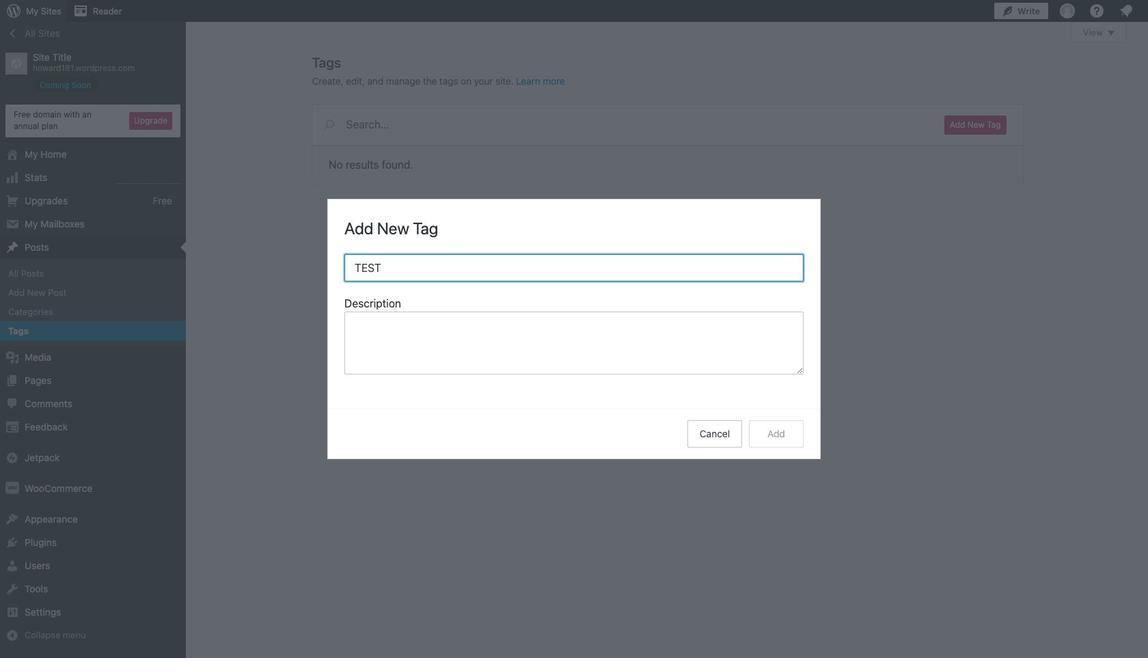 Task type: locate. For each thing, give the bounding box(es) containing it.
img image
[[5, 482, 19, 496]]

highest hourly views 0 image
[[115, 175, 180, 184]]

None search field
[[312, 105, 928, 144]]

dialog
[[328, 200, 820, 459]]

group
[[344, 295, 804, 379]]

None text field
[[344, 312, 804, 374]]

main content
[[312, 22, 1126, 184]]



Task type: vqa. For each thing, say whether or not it's contained in the screenshot.
group
yes



Task type: describe. For each thing, give the bounding box(es) containing it.
manage your notifications image
[[1118, 3, 1134, 19]]

update your profile, personal settings, and more image
[[1059, 3, 1076, 19]]

closed image
[[1108, 31, 1115, 36]]

New Tag Name text field
[[344, 254, 804, 282]]

help image
[[1089, 3, 1105, 19]]



